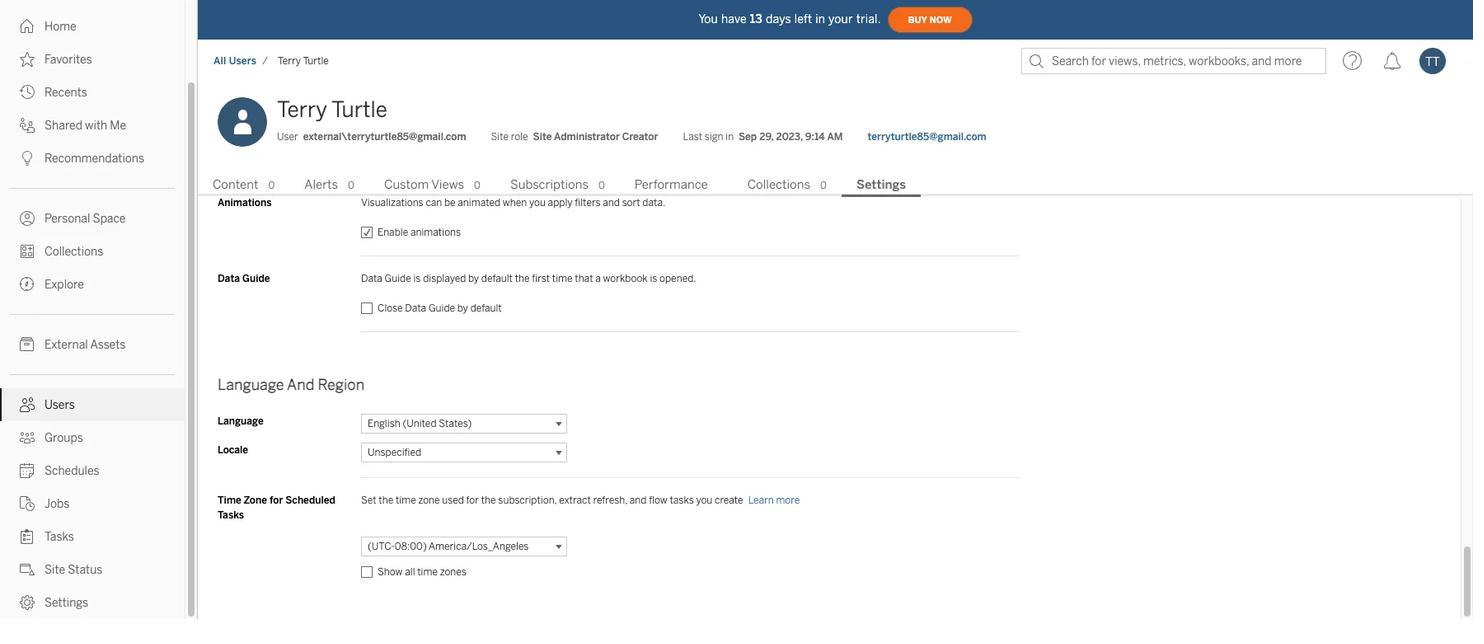 Task type: vqa. For each thing, say whether or not it's contained in the screenshot.
leftmost 'Site'
yes



Task type: describe. For each thing, give the bounding box(es) containing it.
time for zones
[[418, 566, 438, 578]]

time for zone
[[396, 495, 416, 506]]

days
[[766, 12, 792, 26]]

enable
[[378, 227, 408, 238]]

english
[[368, 418, 401, 429]]

alerts
[[305, 177, 338, 192]]

zone
[[419, 495, 440, 506]]

with
[[85, 119, 107, 133]]

jobs
[[45, 497, 70, 511]]

close data guide by default
[[378, 302, 502, 314]]

by text only_f5he34f image for explore
[[20, 277, 35, 292]]

last
[[683, 131, 703, 143]]

sub-spaces tab list
[[198, 176, 1474, 197]]

time
[[218, 495, 241, 506]]

enable animations
[[378, 227, 461, 238]]

by text only_f5he34f image for collections
[[20, 244, 35, 259]]

0 for content
[[268, 180, 275, 191]]

visualizations can be animated when you apply filters and sort data.
[[361, 197, 666, 208]]

creator
[[623, 131, 659, 143]]

sign
[[705, 131, 724, 143]]

groups
[[45, 431, 83, 445]]

by text only_f5he34f image for users
[[20, 398, 35, 412]]

collections link
[[0, 235, 185, 268]]

1 is from the left
[[414, 273, 421, 284]]

2 horizontal spatial time
[[552, 273, 573, 284]]

opened.
[[660, 273, 697, 284]]

shared
[[45, 119, 82, 133]]

user
[[277, 131, 298, 143]]

data guide is displayed by default the first time that a workbook is opened.
[[361, 273, 697, 284]]

tasks link
[[0, 520, 185, 553]]

13
[[750, 12, 763, 26]]

recents link
[[0, 76, 185, 109]]

region
[[318, 376, 365, 394]]

Search for views, metrics, workbooks, and more text field
[[1022, 48, 1327, 74]]

main navigation. press the up and down arrow keys to access links. element
[[0, 10, 185, 619]]

views
[[432, 177, 464, 192]]

personal space
[[45, 212, 126, 226]]

you
[[699, 12, 718, 26]]

buy
[[909, 14, 928, 25]]

settings link
[[0, 586, 185, 619]]

content
[[213, 177, 259, 192]]

english (united states)
[[368, 418, 472, 429]]

by text only_f5he34f image for groups
[[20, 431, 35, 445]]

0 vertical spatial terry turtle
[[278, 55, 329, 67]]

set the time zone used for the subscription, extract refresh, and flow tasks you create learn more
[[361, 495, 800, 506]]

language for language and region
[[218, 376, 284, 394]]

1 vertical spatial you
[[696, 495, 713, 506]]

terry turtle element
[[273, 55, 334, 67]]

by text only_f5he34f image for settings
[[20, 595, 35, 610]]

0 horizontal spatial and
[[603, 197, 620, 208]]

1 horizontal spatial users
[[229, 55, 257, 67]]

recents
[[45, 86, 87, 100]]

favorites link
[[0, 43, 185, 76]]

am
[[828, 131, 843, 143]]

home
[[45, 20, 77, 34]]

terry turtle main content
[[198, 0, 1474, 619]]

by text only_f5he34f image for external assets
[[20, 337, 35, 352]]

visualizations
[[361, 197, 424, 208]]

site for site role site administrator creator
[[491, 131, 509, 143]]

by text only_f5he34f image for site status
[[20, 563, 35, 577]]

terry turtle inside main content
[[277, 97, 388, 123]]

data for data guide
[[218, 273, 240, 284]]

site role site administrator creator
[[491, 131, 659, 143]]

performance
[[635, 177, 708, 192]]

that
[[575, 273, 593, 284]]

refresh,
[[593, 495, 628, 506]]

language and region
[[218, 376, 365, 394]]

0 vertical spatial turtle
[[303, 55, 329, 67]]

groups link
[[0, 421, 185, 454]]

used
[[442, 495, 464, 506]]

english (united states) button
[[361, 414, 567, 434]]

2 for from the left
[[467, 495, 479, 506]]

and
[[287, 376, 315, 394]]

(united
[[403, 418, 437, 429]]

animated
[[458, 197, 501, 208]]

external
[[45, 338, 88, 352]]

your
[[829, 12, 853, 26]]

2 horizontal spatial site
[[533, 131, 552, 143]]

states)
[[439, 418, 472, 429]]

animations
[[411, 227, 461, 238]]

favorites
[[45, 53, 92, 67]]

last sign in sep 29, 2023, 9:14 am
[[683, 131, 843, 143]]

workbook
[[603, 273, 648, 284]]

/
[[262, 55, 268, 67]]

time zone for scheduled tasks
[[218, 495, 336, 521]]

sep
[[739, 131, 757, 143]]

personal space link
[[0, 202, 185, 235]]

(utc-
[[368, 541, 395, 552]]

buy now
[[909, 14, 952, 25]]

schedules
[[45, 464, 99, 478]]

space
[[93, 212, 126, 226]]

status
[[68, 563, 103, 577]]

guide for data guide
[[242, 273, 270, 284]]

collections inside the main navigation. press the up and down arrow keys to access links. element
[[45, 245, 103, 259]]

9:14
[[806, 131, 825, 143]]

shared with me
[[45, 119, 126, 133]]

by text only_f5he34f image for favorites
[[20, 52, 35, 67]]

the for displayed
[[515, 273, 530, 284]]

external\terryturtle85@gmail.com
[[303, 131, 466, 143]]

1 horizontal spatial in
[[816, 12, 826, 26]]

0 vertical spatial default
[[482, 273, 513, 284]]

home link
[[0, 10, 185, 43]]



Task type: locate. For each thing, give the bounding box(es) containing it.
a
[[596, 273, 601, 284]]

the right used
[[481, 495, 496, 506]]

1 vertical spatial language
[[218, 415, 264, 427]]

1 horizontal spatial settings
[[857, 177, 906, 192]]

3 0 from the left
[[474, 180, 481, 191]]

by text only_f5he34f image left the recents
[[20, 85, 35, 100]]

settings down site status
[[45, 596, 88, 610]]

user external\terryturtle85@gmail.com
[[277, 131, 466, 143]]

1 vertical spatial by
[[458, 302, 468, 314]]

by text only_f5he34f image left recommendations
[[20, 151, 35, 166]]

language left "and"
[[218, 376, 284, 394]]

0 vertical spatial and
[[603, 197, 620, 208]]

unspecified button
[[361, 443, 567, 462]]

0 horizontal spatial in
[[726, 131, 734, 143]]

settings
[[857, 177, 906, 192], [45, 596, 88, 610]]

by text only_f5he34f image inside personal space link
[[20, 211, 35, 226]]

0
[[268, 180, 275, 191], [348, 180, 355, 191], [474, 180, 481, 191], [599, 180, 605, 191], [821, 180, 827, 191]]

2 is from the left
[[650, 273, 658, 284]]

users left /
[[229, 55, 257, 67]]

you have 13 days left in your trial.
[[699, 12, 881, 26]]

now
[[930, 14, 952, 25]]

schedules link
[[0, 454, 185, 487]]

by text only_f5he34f image inside favorites link
[[20, 52, 35, 67]]

0 vertical spatial collections
[[748, 177, 811, 192]]

by text only_f5he34f image left schedules
[[20, 464, 35, 478]]

(utc-08:00) america/los_angeles
[[368, 541, 529, 552]]

settings inside 'sub-spaces' "tab list"
[[857, 177, 906, 192]]

by text only_f5he34f image inside schedules link
[[20, 464, 35, 478]]

by text only_f5he34f image for schedules
[[20, 464, 35, 478]]

guide up 'close' at left
[[385, 273, 411, 284]]

can
[[426, 197, 442, 208]]

time right first
[[552, 273, 573, 284]]

turtle inside main content
[[332, 97, 388, 123]]

by right displayed
[[468, 273, 479, 284]]

all users link
[[213, 54, 258, 68]]

0 vertical spatial users
[[229, 55, 257, 67]]

tasks down time on the left bottom of the page
[[218, 509, 244, 521]]

apply
[[548, 197, 573, 208]]

2 by text only_f5he34f image from the top
[[20, 118, 35, 133]]

0 vertical spatial in
[[816, 12, 826, 26]]

1 by text only_f5he34f image from the top
[[20, 52, 35, 67]]

tasks
[[670, 495, 694, 506]]

1 horizontal spatial tasks
[[218, 509, 244, 521]]

time left zone
[[396, 495, 416, 506]]

1 vertical spatial collections
[[45, 245, 103, 259]]

all
[[405, 566, 415, 578]]

data up 'close' at left
[[361, 273, 383, 284]]

by text only_f5he34f image inside "jobs" link
[[20, 497, 35, 511]]

1 vertical spatial settings
[[45, 596, 88, 610]]

by text only_f5he34f image for home
[[20, 19, 35, 34]]

by text only_f5he34f image inside users "link"
[[20, 398, 35, 412]]

by text only_f5he34f image left the "groups"
[[20, 431, 35, 445]]

filters
[[575, 197, 601, 208]]

0 horizontal spatial is
[[414, 273, 421, 284]]

by text only_f5he34f image for personal space
[[20, 211, 35, 226]]

0 vertical spatial terry
[[278, 55, 301, 67]]

1 for from the left
[[270, 495, 283, 506]]

2 vertical spatial time
[[418, 566, 438, 578]]

0 horizontal spatial tasks
[[45, 530, 74, 544]]

by text only_f5he34f image
[[20, 19, 35, 34], [20, 85, 35, 100], [20, 151, 35, 166], [20, 211, 35, 226], [20, 398, 35, 412], [20, 464, 35, 478], [20, 497, 35, 511], [20, 595, 35, 610]]

0 horizontal spatial site
[[45, 563, 65, 577]]

1 0 from the left
[[268, 180, 275, 191]]

time
[[552, 273, 573, 284], [396, 495, 416, 506], [418, 566, 438, 578]]

0 up animated
[[474, 180, 481, 191]]

by text only_f5he34f image left external
[[20, 337, 35, 352]]

2 horizontal spatial guide
[[429, 302, 455, 314]]

site left status
[[45, 563, 65, 577]]

guide for data guide is displayed by default the first time that a workbook is opened.
[[385, 273, 411, 284]]

tasks inside time zone for scheduled tasks
[[218, 509, 244, 521]]

0 vertical spatial you
[[530, 197, 546, 208]]

subscriptions
[[510, 177, 589, 192]]

by text only_f5he34f image inside recommendations link
[[20, 151, 35, 166]]

0 horizontal spatial by
[[458, 302, 468, 314]]

0 up animations
[[268, 180, 275, 191]]

by text only_f5he34f image inside home link
[[20, 19, 35, 34]]

external assets
[[45, 338, 126, 352]]

users up the "groups"
[[45, 398, 75, 412]]

for right zone
[[270, 495, 283, 506]]

users
[[229, 55, 257, 67], [45, 398, 75, 412]]

by text only_f5he34f image
[[20, 52, 35, 67], [20, 118, 35, 133], [20, 244, 35, 259], [20, 277, 35, 292], [20, 337, 35, 352], [20, 431, 35, 445], [20, 530, 35, 544], [20, 563, 35, 577]]

(utc-08:00) america/los_angeles button
[[361, 537, 567, 556]]

zones
[[440, 566, 467, 578]]

when
[[503, 197, 527, 208]]

guide down animations
[[242, 273, 270, 284]]

0 right alerts
[[348, 180, 355, 191]]

by text only_f5he34f image inside tasks link
[[20, 530, 35, 544]]

2 horizontal spatial the
[[515, 273, 530, 284]]

1 vertical spatial users
[[45, 398, 75, 412]]

data down animations
[[218, 273, 240, 284]]

recommendations link
[[0, 142, 185, 175]]

site status link
[[0, 553, 185, 586]]

custom
[[384, 177, 429, 192]]

the left first
[[515, 273, 530, 284]]

turtle right /
[[303, 55, 329, 67]]

you down subscriptions
[[530, 197, 546, 208]]

1 vertical spatial in
[[726, 131, 734, 143]]

default down 'data guide is displayed by default the first time that a workbook is opened.'
[[471, 302, 502, 314]]

2 horizontal spatial data
[[405, 302, 427, 314]]

5 0 from the left
[[821, 180, 827, 191]]

by text only_f5he34f image inside recents link
[[20, 85, 35, 100]]

1 horizontal spatial data
[[361, 273, 383, 284]]

by text only_f5he34f image for jobs
[[20, 497, 35, 511]]

08:00)
[[395, 541, 427, 552]]

0 for collections
[[821, 180, 827, 191]]

collections
[[748, 177, 811, 192], [45, 245, 103, 259]]

0 horizontal spatial time
[[396, 495, 416, 506]]

site left role
[[491, 131, 509, 143]]

4 by text only_f5he34f image from the top
[[20, 277, 35, 292]]

0 horizontal spatial for
[[270, 495, 283, 506]]

terry up user
[[277, 97, 327, 123]]

0 vertical spatial tasks
[[218, 509, 244, 521]]

0 horizontal spatial you
[[530, 197, 546, 208]]

jobs link
[[0, 487, 185, 520]]

1 horizontal spatial the
[[481, 495, 496, 506]]

1 horizontal spatial is
[[650, 273, 658, 284]]

by text only_f5he34f image inside shared with me link
[[20, 118, 35, 133]]

0 vertical spatial language
[[218, 376, 284, 394]]

by text only_f5he34f image left shared
[[20, 118, 35, 133]]

7 by text only_f5he34f image from the top
[[20, 497, 35, 511]]

language for language
[[218, 415, 264, 427]]

subscription,
[[498, 495, 557, 506]]

all users /
[[214, 55, 268, 67]]

site for site status
[[45, 563, 65, 577]]

create
[[715, 495, 744, 506]]

by text only_f5he34f image for recommendations
[[20, 151, 35, 166]]

0 horizontal spatial the
[[379, 495, 394, 506]]

1 vertical spatial and
[[630, 495, 647, 506]]

1 vertical spatial turtle
[[332, 97, 388, 123]]

1 horizontal spatial time
[[418, 566, 438, 578]]

by
[[468, 273, 479, 284], [458, 302, 468, 314]]

by text only_f5he34f image left explore
[[20, 277, 35, 292]]

turtle up user external\terryturtle85@gmail.com
[[332, 97, 388, 123]]

0 horizontal spatial settings
[[45, 596, 88, 610]]

0 horizontal spatial guide
[[242, 273, 270, 284]]

users inside "link"
[[45, 398, 75, 412]]

settings down terryturtle85@gmail.com link
[[857, 177, 906, 192]]

2023,
[[777, 131, 803, 143]]

1 horizontal spatial for
[[467, 495, 479, 506]]

unspecified
[[368, 447, 422, 458]]

and left flow
[[630, 495, 647, 506]]

6 by text only_f5he34f image from the top
[[20, 464, 35, 478]]

0 horizontal spatial data
[[218, 273, 240, 284]]

2 0 from the left
[[348, 180, 355, 191]]

by text only_f5he34f image inside "explore" link
[[20, 277, 35, 292]]

is left opened. at top left
[[650, 273, 658, 284]]

assets
[[90, 338, 126, 352]]

extract
[[559, 495, 591, 506]]

4 by text only_f5he34f image from the top
[[20, 211, 35, 226]]

0 for alerts
[[348, 180, 355, 191]]

3 by text only_f5he34f image from the top
[[20, 244, 35, 259]]

show all time zones
[[378, 566, 467, 578]]

by text only_f5he34f image down the site status link
[[20, 595, 35, 610]]

in right left
[[816, 12, 826, 26]]

and
[[603, 197, 620, 208], [630, 495, 647, 506]]

settings inside the main navigation. press the up and down arrow keys to access links. element
[[45, 596, 88, 610]]

0 up filters
[[599, 180, 605, 191]]

by text only_f5he34f image left favorites in the top left of the page
[[20, 52, 35, 67]]

1 horizontal spatial guide
[[385, 273, 411, 284]]

by text only_f5he34f image inside collections link
[[20, 244, 35, 259]]

0 vertical spatial settings
[[857, 177, 906, 192]]

terry inside terry turtle main content
[[277, 97, 327, 123]]

1 vertical spatial terry
[[277, 97, 327, 123]]

america/los_angeles
[[429, 541, 529, 552]]

default left first
[[482, 273, 513, 284]]

shared with me link
[[0, 109, 185, 142]]

8 by text only_f5he34f image from the top
[[20, 595, 35, 610]]

terry turtle
[[278, 55, 329, 67], [277, 97, 388, 123]]

1 vertical spatial tasks
[[45, 530, 74, 544]]

29,
[[760, 131, 774, 143]]

tasks down jobs
[[45, 530, 74, 544]]

time right all
[[418, 566, 438, 578]]

by text only_f5he34f image inside groups link
[[20, 431, 35, 445]]

in
[[816, 12, 826, 26], [726, 131, 734, 143]]

1 horizontal spatial site
[[491, 131, 509, 143]]

for
[[270, 495, 283, 506], [467, 495, 479, 506]]

by text only_f5he34f image left site status
[[20, 563, 35, 577]]

6 by text only_f5he34f image from the top
[[20, 431, 35, 445]]

collections inside 'sub-spaces' "tab list"
[[748, 177, 811, 192]]

0 horizontal spatial collections
[[45, 245, 103, 259]]

data for data guide is displayed by default the first time that a workbook is opened.
[[361, 273, 383, 284]]

in inside terry turtle main content
[[726, 131, 734, 143]]

1 vertical spatial terry turtle
[[277, 97, 388, 123]]

the right set
[[379, 495, 394, 506]]

2 language from the top
[[218, 415, 264, 427]]

scheduled
[[286, 495, 336, 506]]

0 horizontal spatial turtle
[[303, 55, 329, 67]]

by text only_f5he34f image for shared with me
[[20, 118, 35, 133]]

site right role
[[533, 131, 552, 143]]

role
[[511, 131, 528, 143]]

by down displayed
[[458, 302, 468, 314]]

is left displayed
[[414, 273, 421, 284]]

by text only_f5he34f image for tasks
[[20, 530, 35, 544]]

data right 'close' at left
[[405, 302, 427, 314]]

by text only_f5he34f image left "personal"
[[20, 211, 35, 226]]

have
[[722, 12, 747, 26]]

by text only_f5he34f image left jobs
[[20, 497, 35, 511]]

terryturtle85@gmail.com link
[[868, 129, 987, 144]]

1 language from the top
[[218, 376, 284, 394]]

by text only_f5he34f image up groups link
[[20, 398, 35, 412]]

for right used
[[467, 495, 479, 506]]

5 by text only_f5he34f image from the top
[[20, 398, 35, 412]]

by text only_f5he34f image up the site status link
[[20, 530, 35, 544]]

learn more link
[[744, 495, 805, 506]]

1 horizontal spatial and
[[630, 495, 647, 506]]

site status
[[45, 563, 103, 577]]

explore link
[[0, 268, 185, 301]]

terry right /
[[278, 55, 301, 67]]

1 by text only_f5he34f image from the top
[[20, 19, 35, 34]]

first
[[532, 273, 550, 284]]

8 by text only_f5he34f image from the top
[[20, 563, 35, 577]]

for inside time zone for scheduled tasks
[[270, 495, 283, 506]]

1 horizontal spatial turtle
[[332, 97, 388, 123]]

2 by text only_f5he34f image from the top
[[20, 85, 35, 100]]

me
[[110, 119, 126, 133]]

the for zone
[[481, 495, 496, 506]]

3 by text only_f5he34f image from the top
[[20, 151, 35, 166]]

be
[[444, 197, 456, 208]]

site inside the main navigation. press the up and down arrow keys to access links. element
[[45, 563, 65, 577]]

administrator
[[554, 131, 620, 143]]

language up locale
[[218, 415, 264, 427]]

7 by text only_f5he34f image from the top
[[20, 530, 35, 544]]

1 horizontal spatial you
[[696, 495, 713, 506]]

0 vertical spatial by
[[468, 273, 479, 284]]

learn
[[749, 495, 774, 506]]

1 vertical spatial default
[[471, 302, 502, 314]]

1 horizontal spatial by
[[468, 273, 479, 284]]

1 vertical spatial time
[[396, 495, 416, 506]]

0 for custom views
[[474, 180, 481, 191]]

by text only_f5he34f image inside the site status link
[[20, 563, 35, 577]]

5 by text only_f5he34f image from the top
[[20, 337, 35, 352]]

and left sort
[[603, 197, 620, 208]]

1 horizontal spatial collections
[[748, 177, 811, 192]]

terry turtle up user external\terryturtle85@gmail.com
[[277, 97, 388, 123]]

collections down "personal"
[[45, 245, 103, 259]]

collections down the '2023,'
[[748, 177, 811, 192]]

flow
[[649, 495, 668, 506]]

by text only_f5he34f image left home
[[20, 19, 35, 34]]

guide down displayed
[[429, 302, 455, 314]]

data
[[218, 273, 240, 284], [361, 273, 383, 284], [405, 302, 427, 314]]

you right tasks
[[696, 495, 713, 506]]

locale
[[218, 444, 248, 456]]

explore
[[45, 278, 84, 292]]

0 horizontal spatial users
[[45, 398, 75, 412]]

terry turtle right /
[[278, 55, 329, 67]]

by text only_f5he34f image inside external assets link
[[20, 337, 35, 352]]

0 down 9:14
[[821, 180, 827, 191]]

left
[[795, 12, 813, 26]]

personal
[[45, 212, 90, 226]]

in right sign
[[726, 131, 734, 143]]

terryturtle85@gmail.com
[[868, 131, 987, 143]]

0 vertical spatial time
[[552, 273, 573, 284]]

0 for subscriptions
[[599, 180, 605, 191]]

by text only_f5he34f image for recents
[[20, 85, 35, 100]]

4 0 from the left
[[599, 180, 605, 191]]

data guide
[[218, 273, 270, 284]]

by text only_f5he34f image up "explore" link
[[20, 244, 35, 259]]

tasks inside the main navigation. press the up and down arrow keys to access links. element
[[45, 530, 74, 544]]

buy now button
[[888, 7, 973, 33]]

by text only_f5he34f image inside 'settings' link
[[20, 595, 35, 610]]



